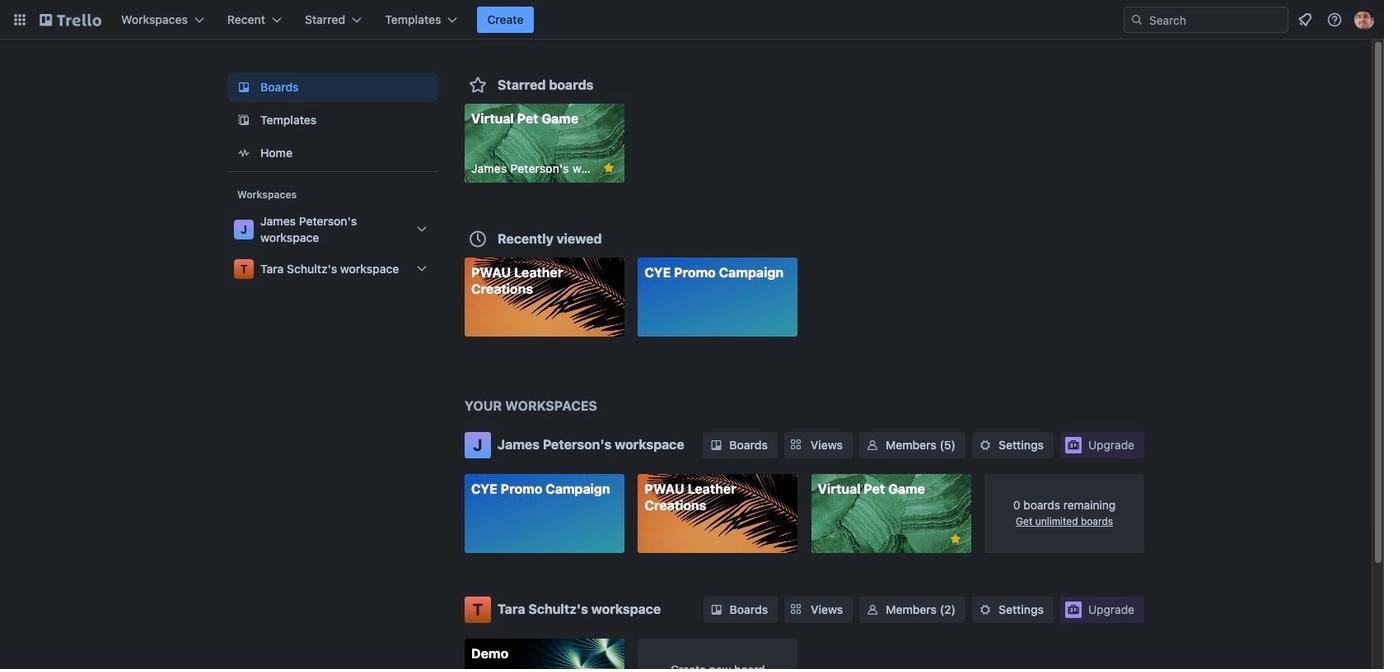 Task type: vqa. For each thing, say whether or not it's contained in the screenshot.
The Customize Views image
no



Task type: describe. For each thing, give the bounding box(es) containing it.
search image
[[1131, 13, 1144, 26]]

template board image
[[234, 110, 254, 130]]

Search field
[[1124, 7, 1289, 33]]

1 sm image from the top
[[864, 438, 881, 454]]

board image
[[234, 77, 254, 97]]

james peterson (jamespeterson93) image
[[1355, 10, 1374, 30]]

open information menu image
[[1327, 12, 1343, 28]]



Task type: locate. For each thing, give the bounding box(es) containing it.
sm image
[[864, 438, 881, 454], [865, 602, 881, 618]]

2 sm image from the top
[[865, 602, 881, 618]]

home image
[[234, 143, 254, 163]]

primary element
[[0, 0, 1384, 40]]

back to home image
[[40, 7, 101, 33]]

0 notifications image
[[1295, 10, 1315, 30]]

0 vertical spatial sm image
[[864, 438, 881, 454]]

1 vertical spatial sm image
[[865, 602, 881, 618]]

sm image
[[708, 438, 725, 454], [977, 438, 994, 454], [708, 602, 725, 618], [977, 602, 994, 618]]

click to unstar this board. it will be removed from your starred list. image
[[601, 161, 616, 176]]



